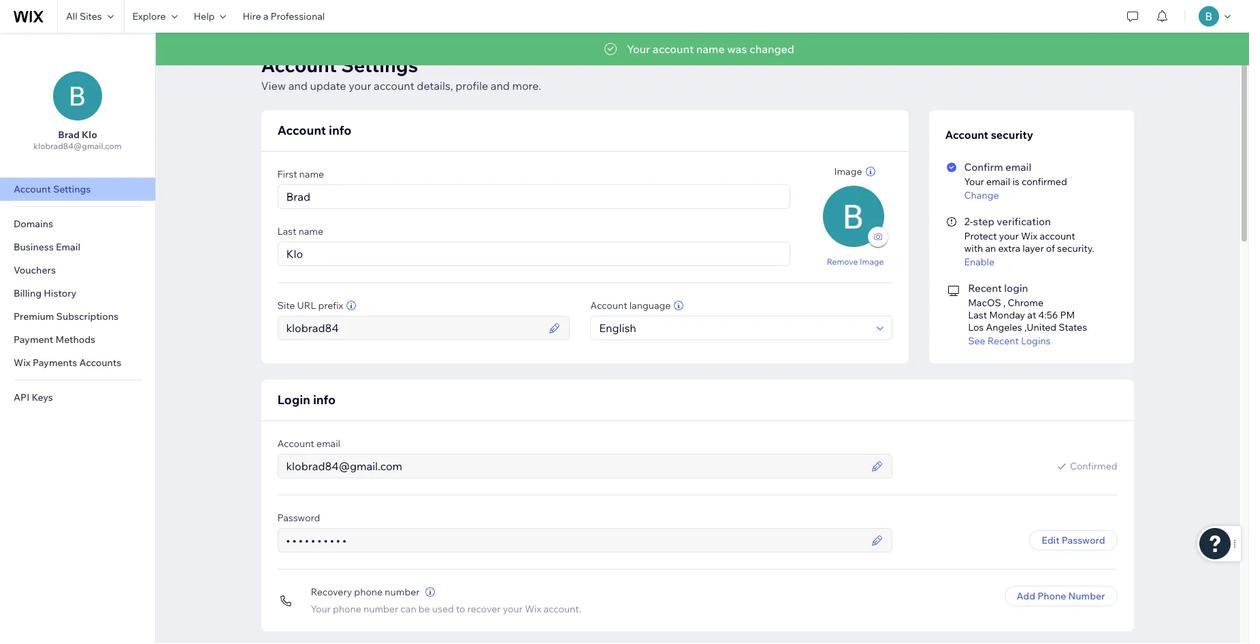 Task type: describe. For each thing, give the bounding box(es) containing it.
change button
[[965, 189, 1116, 202]]

layer
[[1023, 242, 1044, 255]]

email for confirm
[[1006, 161, 1032, 174]]

brad
[[58, 129, 80, 141]]

vouchers link
[[0, 259, 155, 282]]

Enter your first name. text field
[[282, 185, 786, 208]]

settings for account settings view and update your account details, profile and more.
[[341, 53, 418, 77]]

last inside the recent login macos , chrome last monday at 4:56 pm los angeles ,united states see recent logins
[[969, 309, 987, 321]]

confirmed
[[1070, 460, 1118, 473]]

klo
[[82, 129, 97, 141]]

url
[[297, 300, 316, 312]]

los
[[969, 321, 984, 334]]

number for your
[[364, 603, 399, 616]]

professional
[[271, 10, 325, 22]]

more.
[[512, 79, 541, 93]]

account info
[[278, 123, 352, 138]]

keys
[[32, 392, 53, 404]]

Enter your last name. text field
[[282, 242, 786, 266]]

account inside alert
[[653, 22, 694, 36]]

wix inside 2-step verification protect your wix account with an extra layer of security. enable
[[1022, 230, 1038, 242]]

accounts
[[79, 357, 121, 369]]

phone
[[1038, 590, 1067, 603]]

view
[[261, 79, 286, 93]]

recovery
[[311, 586, 352, 599]]

0 vertical spatial image
[[835, 165, 863, 178]]

monday
[[990, 309, 1026, 321]]

macos
[[969, 297, 1002, 309]]

change
[[965, 189, 999, 202]]

number
[[1069, 590, 1106, 603]]

protect
[[965, 230, 997, 242]]

Choose an account name text field
[[282, 317, 545, 340]]

1 and from the left
[[289, 79, 308, 93]]

your inside 2-step verification protect your wix account with an extra layer of security. enable
[[1000, 230, 1019, 242]]

edit password
[[1042, 535, 1106, 547]]

to
[[456, 603, 465, 616]]

subscriptions
[[56, 311, 119, 323]]

hire a professional link
[[235, 0, 333, 33]]

your for your phone number can be used to recover your wix account.
[[311, 603, 331, 616]]

enable button
[[965, 256, 1116, 268]]

api keys link
[[0, 386, 155, 409]]

2 vertical spatial wix
[[525, 603, 542, 616]]

settings for account settings
[[53, 183, 91, 195]]

account for account info
[[278, 123, 326, 138]]

premium
[[14, 311, 54, 323]]

remove
[[827, 256, 858, 267]]

add phone number button
[[1005, 586, 1118, 607]]

wix inside sidebar element
[[14, 357, 31, 369]]

confirm email your email is confirmed change
[[965, 161, 1068, 202]]

name for last name
[[299, 225, 324, 238]]

0 vertical spatial recent
[[969, 282, 1002, 295]]

business
[[14, 241, 54, 253]]

of
[[1047, 242, 1056, 255]]

confirmed
[[1022, 176, 1068, 188]]

account language
[[591, 300, 671, 312]]

phone for recovery
[[354, 586, 383, 599]]

2 and from the left
[[491, 79, 510, 93]]

vouchers
[[14, 264, 56, 276]]

chrome
[[1008, 297, 1044, 309]]

email
[[56, 241, 80, 253]]

sidebar element
[[0, 33, 156, 644]]

first
[[278, 168, 297, 180]]

pm
[[1061, 309, 1075, 321]]

edit
[[1042, 535, 1060, 547]]

4:56
[[1039, 309, 1059, 321]]

remove image button
[[827, 255, 884, 268]]

is
[[1013, 176, 1020, 188]]

your inside confirm email your email is confirmed change
[[965, 176, 985, 188]]

,
[[1004, 297, 1006, 309]]

account for account settings
[[14, 183, 51, 195]]

explore
[[133, 10, 166, 22]]

extra
[[999, 242, 1021, 255]]

billing
[[14, 287, 42, 300]]

was
[[728, 22, 747, 36]]

all
[[66, 10, 77, 22]]

your account name was changed
[[627, 22, 795, 36]]

account for account email
[[278, 438, 314, 450]]

confirm
[[965, 161, 1004, 174]]

login info
[[278, 392, 336, 408]]

sites
[[80, 10, 102, 22]]

security.
[[1058, 242, 1095, 255]]

last name
[[278, 225, 324, 238]]

angeles
[[986, 321, 1023, 334]]

brad klo klobrad84@gmail.com
[[34, 129, 122, 151]]

enable
[[965, 256, 995, 268]]

api keys
[[14, 392, 53, 404]]

edit password button
[[1030, 531, 1118, 551]]

payments
[[33, 357, 77, 369]]

used
[[432, 603, 454, 616]]



Task type: locate. For each thing, give the bounding box(es) containing it.
2 vertical spatial your
[[311, 603, 331, 616]]

site
[[278, 300, 295, 312]]

1 horizontal spatial settings
[[341, 53, 418, 77]]

2 horizontal spatial account
[[1040, 230, 1076, 242]]

0 vertical spatial number
[[385, 586, 420, 599]]

name left was
[[697, 22, 725, 36]]

phone
[[354, 586, 383, 599], [333, 603, 361, 616]]

0 vertical spatial account
[[653, 22, 694, 36]]

account down login
[[278, 438, 314, 450]]

account up first name
[[278, 123, 326, 138]]

add
[[1017, 590, 1036, 603]]

2 horizontal spatial your
[[1000, 230, 1019, 242]]

email for account
[[317, 438, 341, 450]]

0 horizontal spatial last
[[278, 225, 296, 238]]

account email
[[278, 438, 341, 450]]

account
[[653, 22, 694, 36], [374, 79, 415, 93], [1040, 230, 1076, 242]]

prefix
[[318, 300, 343, 312]]

info
[[329, 123, 352, 138], [313, 392, 336, 408]]

1 horizontal spatial and
[[491, 79, 510, 93]]

email up is
[[1006, 161, 1032, 174]]

at
[[1028, 309, 1037, 321]]

None text field
[[282, 529, 867, 552]]

phone down 'recovery'
[[333, 603, 361, 616]]

phone for your
[[333, 603, 361, 616]]

settings up domains link
[[53, 183, 91, 195]]

see
[[969, 335, 986, 347]]

first name
[[278, 168, 324, 180]]

2 vertical spatial your
[[503, 603, 523, 616]]

your for your account name was changed
[[627, 22, 651, 36]]

account for account security
[[946, 128, 989, 142]]

0 vertical spatial info
[[329, 123, 352, 138]]

with
[[965, 242, 984, 255]]

your inside the account settings view and update your account details, profile and more.
[[349, 79, 371, 93]]

0 vertical spatial your
[[627, 22, 651, 36]]

2 horizontal spatial your
[[965, 176, 985, 188]]

wix left account.
[[525, 603, 542, 616]]

account left details, on the left top
[[374, 79, 415, 93]]

recent down angeles
[[988, 335, 1019, 347]]

0 vertical spatial your
[[349, 79, 371, 93]]

see recent logins button
[[969, 335, 1118, 347]]

and left more.
[[491, 79, 510, 93]]

0 horizontal spatial account
[[374, 79, 415, 93]]

account for step
[[1040, 230, 1076, 242]]

password
[[278, 512, 320, 524], [1062, 535, 1106, 547]]

Email address text field
[[282, 455, 867, 478]]

info for login info
[[313, 392, 336, 408]]

account for account language
[[591, 300, 628, 312]]

0 vertical spatial email
[[1006, 161, 1032, 174]]

settings inside the account settings view and update your account details, profile and more.
[[341, 53, 418, 77]]

1 vertical spatial name
[[299, 168, 324, 180]]

1 vertical spatial image
[[860, 256, 884, 267]]

account up domains
[[14, 183, 51, 195]]

account inside the account settings view and update your account details, profile and more.
[[261, 53, 337, 77]]

account settings link
[[0, 178, 155, 201]]

number for recovery
[[385, 586, 420, 599]]

account left language
[[591, 300, 628, 312]]

your phone number can be used to recover your wix account.
[[311, 603, 582, 616]]

2 vertical spatial name
[[299, 225, 324, 238]]

0 vertical spatial phone
[[354, 586, 383, 599]]

1 horizontal spatial account
[[653, 22, 694, 36]]

last up see in the bottom of the page
[[969, 309, 987, 321]]

2 horizontal spatial wix
[[1022, 230, 1038, 242]]

states
[[1059, 321, 1088, 334]]

1 horizontal spatial password
[[1062, 535, 1106, 547]]

None field
[[595, 317, 873, 340]]

1 vertical spatial info
[[313, 392, 336, 408]]

profile
[[456, 79, 488, 93]]

site url prefix
[[278, 300, 343, 312]]

email down login info on the left bottom
[[317, 438, 341, 450]]

step
[[974, 215, 995, 228]]

0 horizontal spatial your
[[349, 79, 371, 93]]

recover
[[468, 603, 501, 616]]

info for account info
[[329, 123, 352, 138]]

payment
[[14, 334, 53, 346]]

2-
[[965, 215, 974, 228]]

api
[[14, 392, 30, 404]]

image
[[835, 165, 863, 178], [860, 256, 884, 267]]

info down update
[[329, 123, 352, 138]]

0 horizontal spatial settings
[[53, 183, 91, 195]]

name inside alert
[[697, 22, 725, 36]]

domains
[[14, 218, 53, 230]]

wix down verification
[[1022, 230, 1038, 242]]

0 vertical spatial name
[[697, 22, 725, 36]]

number up can on the left of the page
[[385, 586, 420, 599]]

2-step verification protect your wix account with an extra layer of security. enable
[[965, 215, 1095, 268]]

1 vertical spatial wix
[[14, 357, 31, 369]]

0 vertical spatial settings
[[341, 53, 418, 77]]

name right first
[[299, 168, 324, 180]]

your down verification
[[1000, 230, 1019, 242]]

billing history link
[[0, 282, 155, 305]]

login
[[278, 392, 310, 408]]

0 vertical spatial last
[[278, 225, 296, 238]]

1 horizontal spatial last
[[969, 309, 987, 321]]

your
[[627, 22, 651, 36], [965, 176, 985, 188], [311, 603, 331, 616]]

account up view
[[261, 53, 337, 77]]

1 vertical spatial phone
[[333, 603, 361, 616]]

a
[[263, 10, 268, 22]]

info right login
[[313, 392, 336, 408]]

business email
[[14, 241, 80, 253]]

0 horizontal spatial your
[[311, 603, 331, 616]]

be
[[419, 603, 430, 616]]

account up enable button
[[1040, 230, 1076, 242]]

add phone number
[[1017, 590, 1106, 603]]

1 vertical spatial account
[[374, 79, 415, 93]]

1 vertical spatial settings
[[53, 183, 91, 195]]

account for account settings view and update your account details, profile and more.
[[261, 53, 337, 77]]

1 horizontal spatial wix
[[525, 603, 542, 616]]

number
[[385, 586, 420, 599], [364, 603, 399, 616]]

wix payments accounts link
[[0, 351, 155, 375]]

premium subscriptions
[[14, 311, 119, 323]]

1 vertical spatial password
[[1062, 535, 1106, 547]]

number down recovery phone number at the left of the page
[[364, 603, 399, 616]]

hire
[[243, 10, 261, 22]]

settings inside sidebar element
[[53, 183, 91, 195]]

phone right 'recovery'
[[354, 586, 383, 599]]

1 horizontal spatial your
[[627, 22, 651, 36]]

update
[[310, 79, 346, 93]]

account inside sidebar element
[[14, 183, 51, 195]]

account settings
[[14, 183, 91, 195]]

name for first name
[[299, 168, 324, 180]]

1 horizontal spatial your
[[503, 603, 523, 616]]

your account name was changed alert
[[156, 13, 1250, 46]]

your right recover
[[503, 603, 523, 616]]

0 horizontal spatial and
[[289, 79, 308, 93]]

your right update
[[349, 79, 371, 93]]

0 horizontal spatial password
[[278, 512, 320, 524]]

account inside the account settings view and update your account details, profile and more.
[[374, 79, 415, 93]]

settings up update
[[341, 53, 418, 77]]

account security
[[946, 128, 1034, 142]]

payment methods link
[[0, 328, 155, 351]]

an
[[986, 242, 997, 255]]

help
[[194, 10, 215, 22]]

account left was
[[653, 22, 694, 36]]

2 vertical spatial account
[[1040, 230, 1076, 242]]

history
[[44, 287, 77, 300]]

email left is
[[987, 176, 1011, 188]]

1 vertical spatial your
[[965, 176, 985, 188]]

0 horizontal spatial wix
[[14, 357, 31, 369]]

recent
[[969, 282, 1002, 295], [988, 335, 1019, 347]]

last down first
[[278, 225, 296, 238]]

account.
[[544, 603, 582, 616]]

wix payments accounts
[[14, 357, 121, 369]]

1 vertical spatial number
[[364, 603, 399, 616]]

account
[[261, 53, 337, 77], [278, 123, 326, 138], [946, 128, 989, 142], [14, 183, 51, 195], [591, 300, 628, 312], [278, 438, 314, 450]]

1 vertical spatial your
[[1000, 230, 1019, 242]]

your inside your account name was changed alert
[[627, 22, 651, 36]]

account settings view and update your account details, profile and more.
[[261, 53, 541, 93]]

image inside button
[[860, 256, 884, 267]]

wix down 'payment' on the bottom left of page
[[14, 357, 31, 369]]

and right view
[[289, 79, 308, 93]]

can
[[401, 603, 417, 616]]

1 vertical spatial last
[[969, 309, 987, 321]]

and
[[289, 79, 308, 93], [491, 79, 510, 93]]

account inside 2-step verification protect your wix account with an extra layer of security. enable
[[1040, 230, 1076, 242]]

1 vertical spatial email
[[987, 176, 1011, 188]]

1 vertical spatial recent
[[988, 335, 1019, 347]]

hire a professional
[[243, 10, 325, 22]]

2 vertical spatial email
[[317, 438, 341, 450]]

payment methods
[[14, 334, 95, 346]]

account for settings
[[374, 79, 415, 93]]

name down first name
[[299, 225, 324, 238]]

login
[[1005, 282, 1029, 295]]

business email link
[[0, 236, 155, 259]]

changed
[[750, 22, 795, 36]]

,united
[[1025, 321, 1057, 334]]

0 vertical spatial password
[[278, 512, 320, 524]]

all sites
[[66, 10, 102, 22]]

verification
[[997, 215, 1052, 228]]

email
[[1006, 161, 1032, 174], [987, 176, 1011, 188], [317, 438, 341, 450]]

premium subscriptions link
[[0, 305, 155, 328]]

billing history
[[14, 287, 77, 300]]

account up the confirm
[[946, 128, 989, 142]]

wix
[[1022, 230, 1038, 242], [14, 357, 31, 369], [525, 603, 542, 616]]

recent up "macos"
[[969, 282, 1002, 295]]

password inside button
[[1062, 535, 1106, 547]]

klobrad84@gmail.com
[[34, 141, 122, 151]]

language
[[630, 300, 671, 312]]

0 vertical spatial wix
[[1022, 230, 1038, 242]]

details,
[[417, 79, 453, 93]]

help button
[[186, 0, 235, 33]]



Task type: vqa. For each thing, say whether or not it's contained in the screenshot.
the middle Converter
no



